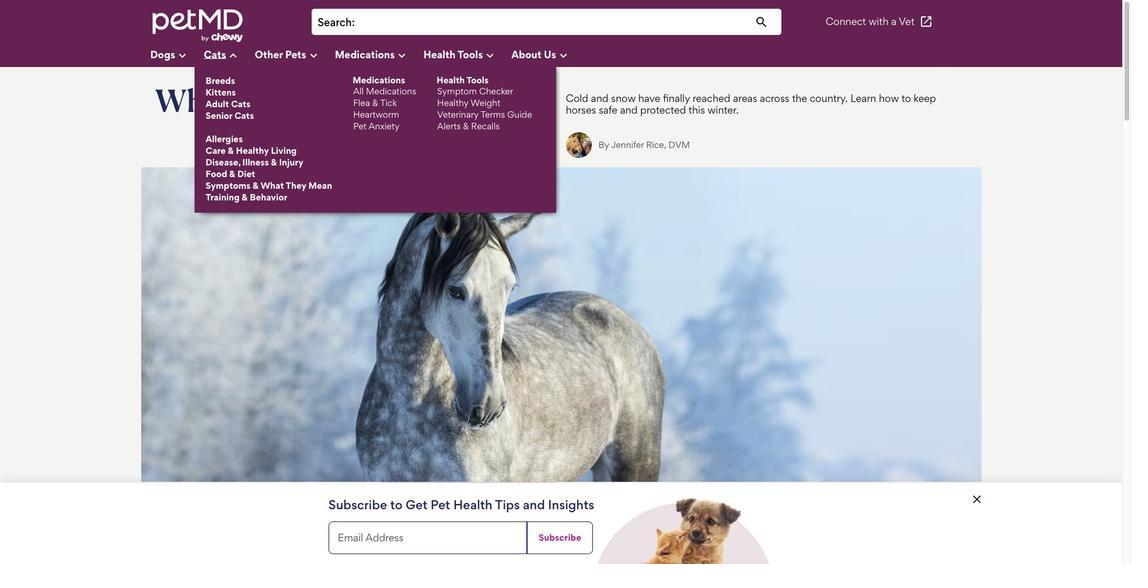 Task type: vqa. For each thing, say whether or not it's contained in the screenshot.
email field
yes



Task type: describe. For each thing, give the bounding box(es) containing it.
& down diet
[[253, 181, 259, 192]]

by
[[599, 139, 609, 151]]

insights
[[548, 498, 594, 513]]

breeds link
[[205, 75, 333, 87]]

health inside newsletter subscription element
[[453, 498, 492, 513]]

1 horizontal spatial and
[[591, 92, 609, 104]]

allergies link
[[205, 134, 333, 145]]

senior
[[206, 110, 232, 121]]

terms
[[481, 109, 505, 120]]

reached
[[693, 92, 731, 104]]

gratitude for "cattitude"
[[155, 515, 363, 539]]

mean
[[308, 181, 332, 192]]

training
[[206, 192, 240, 203]]

tips
[[495, 498, 520, 513]]

learn
[[851, 92, 876, 104]]

subscribe for subscribe to get pet health tips and insights
[[329, 498, 387, 513]]

medications all medications flea & tick heartworm pet anxiety
[[353, 75, 416, 132]]

keep
[[914, 92, 936, 104]]

other pets button
[[255, 44, 335, 67]]

diet
[[237, 169, 255, 180]]

healthy weight link
[[437, 98, 533, 109]]

checker
[[479, 86, 513, 97]]

get
[[406, 498, 428, 513]]

other
[[255, 48, 283, 60]]

heartworm
[[353, 109, 399, 120]]

close image
[[970, 493, 984, 507]]

protected
[[640, 104, 686, 116]]

healthy inside the health tools symptom checker healthy weight veterinary terms guide alerts & recalls
[[437, 98, 468, 109]]

to inside newsletter subscription element
[[390, 498, 403, 513]]

us
[[544, 48, 556, 60]]

pets
[[285, 48, 306, 60]]

food
[[206, 169, 227, 180]]

tools for health tools symptom checker healthy weight veterinary terms guide alerts & recalls
[[467, 75, 489, 86]]

symptoms
[[206, 181, 250, 192]]

gratitude
[[155, 515, 237, 539]]

flea & tick link
[[353, 98, 417, 109]]

disease,
[[206, 157, 240, 168]]

vet
[[899, 15, 915, 28]]

for for winter
[[314, 81, 355, 120]]

training & behavior link
[[205, 192, 333, 204]]

& up food & diet link
[[271, 157, 277, 168]]

connect with a vet button
[[826, 8, 933, 36]]

about us
[[511, 48, 556, 60]]

dvm
[[669, 139, 690, 151]]

cold
[[566, 92, 588, 104]]

puppy and kitten hugging image
[[598, 493, 769, 565]]

country.
[[810, 92, 848, 104]]

dogs
[[150, 48, 175, 60]]

alerts
[[437, 121, 461, 132]]

subscribe to get pet health tips and insights
[[329, 498, 594, 513]]

finally
[[663, 92, 690, 104]]

search :
[[318, 16, 355, 29]]

health tools symptom checker healthy weight veterinary terms guide alerts & recalls
[[437, 75, 532, 132]]

senior cats link
[[205, 110, 333, 122]]

illness
[[242, 157, 269, 168]]

medications button
[[335, 44, 423, 67]]

veterinary
[[437, 109, 479, 120]]

medications for medications
[[335, 48, 395, 60]]

across
[[760, 92, 790, 104]]

about us button
[[511, 44, 585, 67]]

food & diet link
[[205, 169, 333, 181]]

health for health tools symptom checker healthy weight veterinary terms guide alerts & recalls
[[437, 75, 465, 86]]

& down allergies
[[228, 145, 234, 157]]

:
[[352, 16, 355, 29]]

& inside the health tools symptom checker healthy weight veterinary terms guide alerts & recalls
[[463, 121, 469, 132]]

rice,
[[646, 139, 666, 151]]

dogs button
[[150, 44, 204, 67]]

and inside newsletter subscription element
[[523, 498, 545, 513]]

the
[[792, 92, 807, 104]]

health tools
[[423, 48, 483, 60]]

winter
[[361, 81, 457, 120]]

flea
[[353, 98, 370, 109]]

"cattitude"
[[270, 515, 363, 539]]

what
[[261, 181, 284, 192]]

newsletter subscription element
[[0, 484, 1122, 565]]

whinnying for winter
[[155, 81, 457, 120]]

jennifer rice, dvm image
[[566, 132, 592, 158]]

petmd home image
[[150, 8, 244, 44]]

tick
[[380, 98, 397, 109]]



Task type: locate. For each thing, give the bounding box(es) containing it.
tools for health tools
[[458, 48, 483, 60]]

tools inside the health tools symptom checker healthy weight veterinary terms guide alerts & recalls
[[467, 75, 489, 86]]

None text field
[[361, 15, 776, 30]]

& down veterinary
[[463, 121, 469, 132]]

& up symptoms
[[229, 169, 235, 180]]

1 horizontal spatial healthy
[[437, 98, 468, 109]]

pet down heartworm
[[353, 121, 367, 132]]

behavior
[[250, 192, 287, 203]]

1 horizontal spatial to
[[902, 92, 911, 104]]

& up heartworm
[[372, 98, 378, 109]]

all
[[353, 86, 364, 97]]

subscribe up "cattitude"
[[329, 498, 387, 513]]

None email field
[[329, 522, 527, 555]]

1 vertical spatial to
[[390, 498, 403, 513]]

1 vertical spatial subscribe
[[539, 533, 581, 544]]

0 horizontal spatial and
[[523, 498, 545, 513]]

0 vertical spatial subscribe
[[329, 498, 387, 513]]

health tools group
[[437, 75, 533, 133]]

to right how
[[902, 92, 911, 104]]

connect
[[826, 15, 866, 28]]

& down symptoms
[[242, 192, 248, 203]]

pet anxiety link
[[353, 121, 417, 133]]

allergies care & healthy living disease, illness & injury food & diet symptoms & what they mean training & behavior
[[206, 134, 332, 203]]

and right tips
[[523, 498, 545, 513]]

how
[[879, 92, 899, 104]]

horses
[[566, 104, 596, 116]]

symptom
[[437, 86, 477, 97]]

0 horizontal spatial healthy
[[236, 145, 269, 157]]

0 vertical spatial healthy
[[437, 98, 468, 109]]

veterinary terms guide link
[[437, 109, 533, 121]]

recalls
[[471, 121, 500, 132]]

this
[[689, 104, 705, 116]]

weight
[[471, 98, 500, 109]]

healthy up illness at top
[[236, 145, 269, 157]]

healthy inside allergies care & healthy living disease, illness & injury food & diet symptoms & what they mean training & behavior
[[236, 145, 269, 157]]

healthy down symptom
[[437, 98, 468, 109]]

subscribe down insights
[[539, 533, 581, 544]]

grey andalusian in the snow image
[[141, 168, 981, 483]]

for
[[314, 81, 355, 120], [241, 515, 267, 539]]

1 vertical spatial pet
[[431, 498, 450, 513]]

cats down kittens
[[231, 99, 251, 110]]

0 vertical spatial for
[[314, 81, 355, 120]]

health inside popup button
[[423, 48, 456, 60]]

cold and snow have finally reached areas across the country. learn how to keep horses safe and protected this winter.
[[566, 92, 936, 116]]

have
[[638, 92, 660, 104]]

whinnying
[[155, 81, 307, 120]]

adult cats link
[[205, 99, 333, 110]]

1 horizontal spatial pet
[[431, 498, 450, 513]]

medications down :
[[335, 48, 395, 60]]

0 horizontal spatial for
[[241, 515, 267, 539]]

to
[[902, 92, 911, 104], [390, 498, 403, 513]]

0 horizontal spatial pet
[[353, 121, 367, 132]]

medications for medications all medications flea & tick heartworm pet anxiety
[[353, 75, 405, 86]]

and
[[591, 92, 609, 104], [620, 104, 638, 116], [523, 498, 545, 513]]

none email field inside newsletter subscription element
[[329, 522, 527, 555]]

breeds kittens adult cats senior cats
[[206, 75, 254, 121]]

and right safe
[[620, 104, 638, 116]]

medications up all medications link in the left of the page
[[353, 75, 405, 86]]

pet right 'get'
[[431, 498, 450, 513]]

health
[[423, 48, 456, 60], [437, 75, 465, 86], [453, 498, 492, 513]]

pet inside newsletter subscription element
[[431, 498, 450, 513]]

2 vertical spatial cats
[[234, 110, 254, 121]]

symptom checker link
[[437, 86, 533, 98]]

0 horizontal spatial to
[[390, 498, 403, 513]]

medications group
[[353, 75, 417, 133]]

subscribe for subscribe
[[539, 533, 581, 544]]

breeds
[[206, 75, 235, 86]]

with
[[869, 15, 889, 28]]

other pets
[[255, 48, 306, 60]]

and right cold
[[591, 92, 609, 104]]

0 vertical spatial to
[[902, 92, 911, 104]]

1 vertical spatial tools
[[467, 75, 489, 86]]

kittens
[[206, 87, 236, 98]]

health tools button
[[423, 44, 511, 67]]

subscribe button
[[527, 522, 593, 555]]

0 horizontal spatial subscribe
[[329, 498, 387, 513]]

to left 'get'
[[390, 498, 403, 513]]

cats right senior
[[234, 110, 254, 121]]

cats
[[204, 48, 226, 60], [231, 99, 251, 110], [234, 110, 254, 121]]

health inside the health tools symptom checker healthy weight veterinary terms guide alerts & recalls
[[437, 75, 465, 86]]

care & healthy living link
[[205, 145, 333, 157]]

injury
[[279, 157, 303, 168]]

1 vertical spatial for
[[241, 515, 267, 539]]

search
[[318, 16, 352, 29]]

care
[[206, 145, 226, 157]]

1 vertical spatial health
[[437, 75, 465, 86]]

health for health tools
[[423, 48, 456, 60]]

healthy
[[437, 98, 468, 109], [236, 145, 269, 157]]

cats inside 'dropdown button'
[[204, 48, 226, 60]]

0 vertical spatial tools
[[458, 48, 483, 60]]

anxiety
[[369, 121, 400, 132]]

to inside cold and snow have finally reached areas across the country. learn how to keep horses safe and protected this winter.
[[902, 92, 911, 104]]

pet inside medications all medications flea & tick heartworm pet anxiety
[[353, 121, 367, 132]]

pet
[[353, 121, 367, 132], [431, 498, 450, 513]]

1 horizontal spatial for
[[314, 81, 355, 120]]

heartworm link
[[353, 109, 417, 121]]

kittens link
[[205, 87, 333, 99]]

&
[[372, 98, 378, 109], [463, 121, 469, 132], [228, 145, 234, 157], [271, 157, 277, 168], [229, 169, 235, 180], [253, 181, 259, 192], [242, 192, 248, 203]]

a
[[891, 15, 897, 28]]

they
[[286, 181, 306, 192]]

tools up symptom checker link
[[467, 75, 489, 86]]

0 vertical spatial health
[[423, 48, 456, 60]]

2 vertical spatial health
[[453, 498, 492, 513]]

about
[[511, 48, 542, 60]]

tools up symptom
[[458, 48, 483, 60]]

medications inside dropdown button
[[335, 48, 395, 60]]

adult
[[206, 99, 229, 110]]

jennifer
[[611, 139, 644, 151]]

winter.
[[708, 104, 739, 116]]

living
[[271, 145, 297, 157]]

tools inside popup button
[[458, 48, 483, 60]]

2 horizontal spatial and
[[620, 104, 638, 116]]

0 vertical spatial cats
[[204, 48, 226, 60]]

guide
[[507, 109, 532, 120]]

1 vertical spatial cats
[[231, 99, 251, 110]]

1 vertical spatial healthy
[[236, 145, 269, 157]]

cats button
[[204, 44, 255, 67]]

subscribe
[[329, 498, 387, 513], [539, 533, 581, 544]]

connect with a vet
[[826, 15, 915, 28]]

symptoms & what they mean link
[[205, 181, 333, 192]]

disease, illness & injury link
[[205, 157, 333, 169]]

medications up tick
[[366, 86, 416, 97]]

subscribe inside button
[[539, 533, 581, 544]]

for for "cattitude"
[[241, 515, 267, 539]]

snow
[[611, 92, 636, 104]]

0 vertical spatial pet
[[353, 121, 367, 132]]

& inside medications all medications flea & tick heartworm pet anxiety
[[372, 98, 378, 109]]

by jennifer rice, dvm
[[599, 139, 690, 151]]

all medications link
[[353, 86, 417, 98]]

cats up breeds
[[204, 48, 226, 60]]

tools
[[458, 48, 483, 60], [467, 75, 489, 86]]

1 horizontal spatial subscribe
[[539, 533, 581, 544]]

safe
[[599, 104, 618, 116]]

alerts & recalls link
[[437, 121, 533, 133]]



